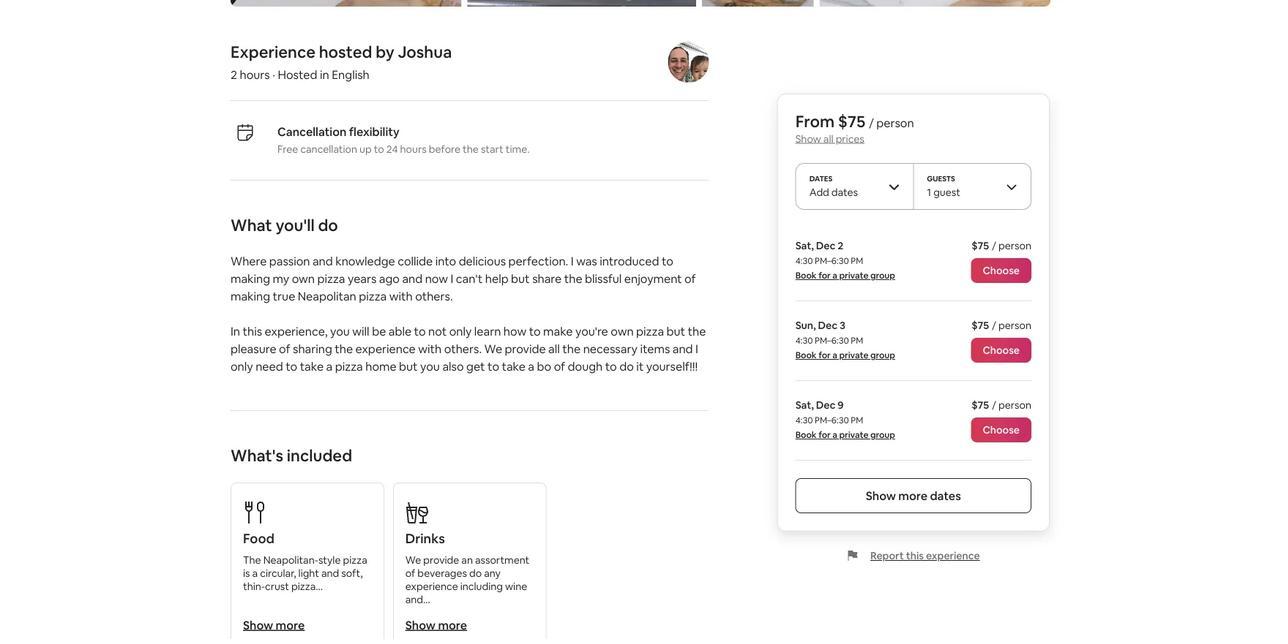 Task type: locate. For each thing, give the bounding box(es) containing it.
group inside sat, dec 9 4:30 pm–6:30 pm book for a private group
[[871, 430, 895, 441]]

only
[[449, 324, 472, 339], [231, 359, 253, 374]]

show more dates link
[[796, 479, 1032, 514]]

to left the 24
[[374, 143, 384, 156]]

i left was
[[571, 254, 574, 269]]

1 vertical spatial sat,
[[796, 399, 814, 412]]

2 horizontal spatial i
[[696, 342, 699, 357]]

0 vertical spatial group
[[871, 270, 895, 282]]

3 book from the top
[[796, 430, 817, 441]]

1 vertical spatial all
[[549, 342, 560, 357]]

the left start
[[463, 143, 479, 156]]

for for 2
[[819, 270, 831, 282]]

/ for 9
[[992, 399, 997, 412]]

show more link down "and..."
[[406, 618, 467, 633]]

more down the including
[[438, 618, 467, 633]]

dec left 3
[[818, 319, 838, 332]]

dec inside sat, dec 9 4:30 pm–6:30 pm book for a private group
[[816, 399, 836, 412]]

2 show more from the left
[[406, 618, 467, 633]]

you left will
[[330, 324, 350, 339]]

2 vertical spatial $75 / person
[[972, 399, 1032, 412]]

of right enjoyment
[[685, 271, 696, 286]]

choose link for 2
[[971, 258, 1032, 283]]

and...
[[406, 594, 430, 607]]

person for 9
[[999, 399, 1032, 412]]

up
[[360, 143, 372, 156]]

1 vertical spatial dec
[[818, 319, 838, 332]]

sat, inside 'sat, dec 2 4:30 pm–6:30 pm book for a private group'
[[796, 239, 814, 253]]

0 vertical spatial with
[[389, 289, 413, 304]]

2 vertical spatial 4:30
[[796, 415, 813, 427]]

of up "and..."
[[406, 567, 415, 581]]

and right light
[[321, 567, 339, 581]]

0 vertical spatial you
[[330, 324, 350, 339]]

2 group from the top
[[871, 350, 895, 361]]

pm–6:30 for 3
[[815, 335, 849, 347]]

the down make
[[563, 342, 581, 357]]

make
[[543, 324, 573, 339]]

0 vertical spatial do
[[318, 215, 338, 236]]

experience right 'report'
[[926, 550, 980, 563]]

book for sat, dec 2
[[796, 270, 817, 282]]

the up yourself!!!
[[688, 324, 706, 339]]

$75 / person
[[972, 239, 1032, 253], [972, 319, 1032, 332], [972, 399, 1032, 412]]

1 horizontal spatial own
[[611, 324, 634, 339]]

for inside sat, dec 9 4:30 pm–6:30 pm book for a private group
[[819, 430, 831, 441]]

2 horizontal spatial more
[[899, 489, 928, 504]]

0 vertical spatial sat,
[[796, 239, 814, 253]]

1 group from the top
[[871, 270, 895, 282]]

i up yourself!!!
[[696, 342, 699, 357]]

guests 1 guest
[[927, 174, 961, 199]]

4:30 inside 'sat, dec 2 4:30 pm–6:30 pm book for a private group'
[[796, 256, 813, 267]]

for
[[819, 270, 831, 282], [819, 350, 831, 361], [819, 430, 831, 441]]

to right "need"
[[286, 359, 297, 374]]

2 left the ·
[[231, 67, 237, 82]]

show more link down crust
[[243, 618, 305, 633]]

private down 9 on the bottom of the page
[[840, 430, 869, 441]]

pm–6:30 inside sat, dec 9 4:30 pm–6:30 pm book for a private group
[[815, 415, 849, 427]]

0 vertical spatial this
[[243, 324, 262, 339]]

1 horizontal spatial you
[[420, 359, 440, 374]]

show for 'show more' link associated with food
[[243, 618, 273, 633]]

0 vertical spatial hours
[[240, 67, 270, 82]]

this inside in this experience, you will be able to not only learn how to make you're own pizza but the pleasure of sharing the experience with others. we provide all the necessary items and i only need to take a pizza home but you also get to take a bo of dough to do it yourself!!!
[[243, 324, 262, 339]]

0 vertical spatial 2
[[231, 67, 237, 82]]

0 horizontal spatial all
[[549, 342, 560, 357]]

sun, dec 3 4:30 pm–6:30 pm book for a private group
[[796, 319, 895, 361]]

pm–6:30 down 3
[[815, 335, 849, 347]]

sat, for sat, dec 2
[[796, 239, 814, 253]]

4:30 inside sat, dec 9 4:30 pm–6:30 pm book for a private group
[[796, 415, 813, 427]]

0 horizontal spatial i
[[451, 271, 454, 286]]

1 vertical spatial making
[[231, 289, 270, 304]]

1 horizontal spatial all
[[824, 132, 834, 145]]

to inside cancellation flexibility free cancellation up to 24 hours before the start time.
[[374, 143, 384, 156]]

do left any
[[469, 567, 482, 581]]

with inside in this experience, you will be able to not only learn how to make you're own pizza but the pleasure of sharing the experience with others. we provide all the necessary items and i only need to take a pizza home but you also get to take a bo of dough to do it yourself!!!
[[418, 342, 442, 357]]

dec
[[816, 239, 836, 253], [818, 319, 838, 332], [816, 399, 836, 412]]

can't
[[456, 271, 483, 286]]

we inside in this experience, you will be able to not only learn how to make you're own pizza but the pleasure of sharing the experience with others. we provide all the necessary items and i only need to take a pizza home but you also get to take a bo of dough to do it yourself!!!
[[484, 342, 502, 357]]

1 horizontal spatial provide
[[505, 342, 546, 357]]

sat, left 9 on the bottom of the page
[[796, 399, 814, 412]]

pm for 9
[[851, 415, 863, 427]]

to inside where passion and knowledge collide into delicious perfection. i was introduced to making my own pizza years ago and now i can't help but share the blissful enjoyment of making true neapolitan pizza with others.
[[662, 254, 674, 269]]

private inside sun, dec 3 4:30 pm–6:30 pm book for a private group
[[840, 350, 869, 361]]

with
[[389, 289, 413, 304], [418, 342, 442, 357]]

0 vertical spatial provide
[[505, 342, 546, 357]]

show more
[[243, 618, 305, 633], [406, 618, 467, 633]]

group inside 'sat, dec 2 4:30 pm–6:30 pm book for a private group'
[[871, 270, 895, 282]]

1 making from the top
[[231, 271, 270, 286]]

enjoyment
[[625, 271, 682, 286]]

book for a private group link down 9 on the bottom of the page
[[796, 430, 895, 441]]

2 vertical spatial group
[[871, 430, 895, 441]]

1 horizontal spatial but
[[511, 271, 530, 286]]

1 book for a private group link from the top
[[796, 270, 895, 282]]

flexibility
[[349, 124, 400, 139]]

dates for show more dates
[[930, 489, 961, 504]]

others. inside where passion and knowledge collide into delicious perfection. i was introduced to making my own pizza years ago and now i can't help but share the blissful enjoyment of making true neapolitan pizza with others.
[[415, 289, 453, 304]]

0 vertical spatial dates
[[832, 186, 858, 199]]

1 vertical spatial private
[[840, 350, 869, 361]]

2 vertical spatial i
[[696, 342, 699, 357]]

0 horizontal spatial dates
[[832, 186, 858, 199]]

2 horizontal spatial but
[[667, 324, 685, 339]]

1 vertical spatial we
[[406, 554, 421, 567]]

0 horizontal spatial more
[[276, 618, 305, 633]]

2 vertical spatial experience
[[406, 581, 458, 594]]

0 vertical spatial all
[[824, 132, 834, 145]]

own down passion
[[292, 271, 315, 286]]

show down thin-
[[243, 618, 273, 633]]

0 horizontal spatial provide
[[423, 554, 459, 567]]

of
[[685, 271, 696, 286], [279, 342, 290, 357], [554, 359, 565, 374], [406, 567, 415, 581]]

pm inside sun, dec 3 4:30 pm–6:30 pm book for a private group
[[851, 335, 863, 347]]

experience inside drinks we provide an assortment of beverages do any experience including wine and...
[[406, 581, 458, 594]]

others. up also
[[444, 342, 482, 357]]

2 vertical spatial choose link
[[971, 418, 1032, 443]]

1 $75 / person from the top
[[972, 239, 1032, 253]]

0 horizontal spatial with
[[389, 289, 413, 304]]

provide down how
[[505, 342, 546, 357]]

2 horizontal spatial do
[[620, 359, 634, 374]]

english
[[332, 67, 370, 82]]

and inside food the neapolitan-style pizza is a circular, light and soft, thin-crust pizza...
[[321, 567, 339, 581]]

private inside 'sat, dec 2 4:30 pm–6:30 pm book for a private group'
[[840, 270, 869, 282]]

more up "report this experience" 'button'
[[899, 489, 928, 504]]

3 choose from the top
[[983, 424, 1020, 437]]

person for 2
[[999, 239, 1032, 253]]

2 vertical spatial but
[[399, 359, 418, 374]]

included
[[287, 446, 352, 466]]

my
[[273, 271, 289, 286]]

0 horizontal spatial show more link
[[243, 618, 305, 633]]

hours right the 24
[[400, 143, 427, 156]]

1 vertical spatial 2
[[838, 239, 844, 253]]

private for sat, dec 9
[[840, 430, 869, 441]]

including
[[460, 581, 503, 594]]

dec left 9 on the bottom of the page
[[816, 399, 836, 412]]

choose for sat, dec 2
[[983, 264, 1020, 278]]

3 group from the top
[[871, 430, 895, 441]]

group
[[871, 270, 895, 282], [871, 350, 895, 361], [871, 430, 895, 441]]

$75 / person for 2
[[972, 239, 1032, 253]]

pm–6:30 up 3
[[815, 256, 849, 267]]

book for a private group link up 3
[[796, 270, 895, 282]]

for inside sun, dec 3 4:30 pm–6:30 pm book for a private group
[[819, 350, 831, 361]]

0 horizontal spatial we
[[406, 554, 421, 567]]

1 vertical spatial do
[[620, 359, 634, 374]]

2 4:30 from the top
[[796, 335, 813, 347]]

group inside sun, dec 3 4:30 pm–6:30 pm book for a private group
[[871, 350, 895, 361]]

1 sat, from the top
[[796, 239, 814, 253]]

1 vertical spatial 4:30
[[796, 335, 813, 347]]

3 book for a private group link from the top
[[796, 430, 895, 441]]

2 vertical spatial book
[[796, 430, 817, 441]]

0 horizontal spatial but
[[399, 359, 418, 374]]

24
[[386, 143, 398, 156]]

3 pm–6:30 from the top
[[815, 415, 849, 427]]

0 vertical spatial book for a private group link
[[796, 270, 895, 282]]

what you'll do
[[231, 215, 338, 236]]

0 vertical spatial pm
[[851, 256, 863, 267]]

also
[[443, 359, 464, 374]]

2 book from the top
[[796, 350, 817, 361]]

private down 3
[[840, 350, 869, 361]]

but
[[511, 271, 530, 286], [667, 324, 685, 339], [399, 359, 418, 374]]

1 vertical spatial dates
[[930, 489, 961, 504]]

$75 / person for 9
[[972, 399, 1032, 412]]

own up necessary
[[611, 324, 634, 339]]

2 choose link from the top
[[971, 338, 1032, 363]]

0 vertical spatial we
[[484, 342, 502, 357]]

cancellation
[[278, 124, 347, 139]]

take left bo
[[502, 359, 526, 374]]

this right in
[[243, 324, 262, 339]]

making left true
[[231, 289, 270, 304]]

1 vertical spatial others.
[[444, 342, 482, 357]]

2 book for a private group link from the top
[[796, 350, 895, 361]]

1 vertical spatial group
[[871, 350, 895, 361]]

take
[[300, 359, 324, 374], [502, 359, 526, 374]]

0 vertical spatial $75 / person
[[972, 239, 1032, 253]]

pm inside sat, dec 9 4:30 pm–6:30 pm book for a private group
[[851, 415, 863, 427]]

1 pm from the top
[[851, 256, 863, 267]]

2 take from the left
[[502, 359, 526, 374]]

we down the 'drinks'
[[406, 554, 421, 567]]

1 vertical spatial book for a private group link
[[796, 350, 895, 361]]

own inside in this experience, you will be able to not only learn how to make you're own pizza but the pleasure of sharing the experience with others. we provide all the necessary items and i only need to take a pizza home but you also get to take a bo of dough to do it yourself!!!
[[611, 324, 634, 339]]

1 4:30 from the top
[[796, 256, 813, 267]]

1 horizontal spatial 2
[[838, 239, 844, 253]]

and inside in this experience, you will be able to not only learn how to make you're own pizza but the pleasure of sharing the experience with others. we provide all the necessary items and i only need to take a pizza home but you also get to take a bo of dough to do it yourself!!!
[[673, 342, 693, 357]]

person for 3
[[999, 319, 1032, 332]]

with down not
[[418, 342, 442, 357]]

dec inside sun, dec 3 4:30 pm–6:30 pm book for a private group
[[818, 319, 838, 332]]

time.
[[506, 143, 530, 156]]

experience photo 1 image
[[467, 0, 697, 7], [467, 0, 697, 7]]

but right the help
[[511, 271, 530, 286]]

light
[[298, 567, 319, 581]]

show up 'report'
[[866, 489, 896, 504]]

to right how
[[529, 324, 541, 339]]

dates
[[810, 174, 833, 183]]

but right home
[[399, 359, 418, 374]]

will
[[352, 324, 370, 339]]

you
[[330, 324, 350, 339], [420, 359, 440, 374]]

1 choose from the top
[[983, 264, 1020, 278]]

home
[[366, 359, 397, 374]]

1 horizontal spatial do
[[469, 567, 482, 581]]

1 horizontal spatial more
[[438, 618, 467, 633]]

1 horizontal spatial take
[[502, 359, 526, 374]]

3 pm from the top
[[851, 415, 863, 427]]

sat, for sat, dec 9
[[796, 399, 814, 412]]

do right you'll
[[318, 215, 338, 236]]

experience down the 'drinks'
[[406, 581, 458, 594]]

show down "and..."
[[406, 618, 436, 633]]

do left it
[[620, 359, 634, 374]]

book for a private group link down 3
[[796, 350, 895, 361]]

1 horizontal spatial show more link
[[406, 618, 467, 633]]

provide inside in this experience, you will be able to not only learn how to make you're own pizza but the pleasure of sharing the experience with others. we provide all the necessary items and i only need to take a pizza home but you also get to take a bo of dough to do it yourself!!!
[[505, 342, 546, 357]]

to right get
[[488, 359, 499, 374]]

true
[[273, 289, 295, 304]]

2 vertical spatial private
[[840, 430, 869, 441]]

dec for 2
[[816, 239, 836, 253]]

2 down dates add dates
[[838, 239, 844, 253]]

0 vertical spatial others.
[[415, 289, 453, 304]]

0 horizontal spatial 2
[[231, 67, 237, 82]]

1 for from the top
[[819, 270, 831, 282]]

now
[[425, 271, 448, 286]]

making down where
[[231, 271, 270, 286]]

learn more about the host, joshua. image
[[668, 42, 709, 83], [668, 42, 709, 83]]

1 horizontal spatial i
[[571, 254, 574, 269]]

pm–6:30 for 9
[[815, 415, 849, 427]]

2 inside experience hosted by joshua 2 hours · hosted in english
[[231, 67, 237, 82]]

a inside sun, dec 3 4:30 pm–6:30 pm book for a private group
[[833, 350, 838, 361]]

the down was
[[564, 271, 583, 286]]

dates inside the show more dates link
[[930, 489, 961, 504]]

1 show more from the left
[[243, 618, 305, 633]]

1 vertical spatial hours
[[400, 143, 427, 156]]

dates inside dates add dates
[[832, 186, 858, 199]]

1 horizontal spatial dates
[[930, 489, 961, 504]]

$75 for sun, dec 3
[[972, 319, 989, 332]]

0 vertical spatial choose
[[983, 264, 1020, 278]]

book inside 'sat, dec 2 4:30 pm–6:30 pm book for a private group'
[[796, 270, 817, 282]]

3
[[840, 319, 846, 332]]

book for a private group link
[[796, 270, 895, 282], [796, 350, 895, 361], [796, 430, 895, 441]]

2 vertical spatial book for a private group link
[[796, 430, 895, 441]]

a
[[833, 270, 838, 282], [833, 350, 838, 361], [326, 359, 333, 374], [528, 359, 535, 374], [833, 430, 838, 441], [252, 567, 258, 581]]

pm for 3
[[851, 335, 863, 347]]

0 horizontal spatial take
[[300, 359, 324, 374]]

1 vertical spatial choose
[[983, 344, 1020, 357]]

0 horizontal spatial this
[[243, 324, 262, 339]]

for inside 'sat, dec 2 4:30 pm–6:30 pm book for a private group'
[[819, 270, 831, 282]]

1 choose link from the top
[[971, 258, 1032, 283]]

0 vertical spatial only
[[449, 324, 472, 339]]

private for sun, dec 3
[[840, 350, 869, 361]]

3 choose link from the top
[[971, 418, 1032, 443]]

$75 inside 'from $75 / person show all prices'
[[838, 111, 866, 132]]

book for a private group link for sat, dec 9
[[796, 430, 895, 441]]

1 vertical spatial own
[[611, 324, 634, 339]]

all inside 'from $75 / person show all prices'
[[824, 132, 834, 145]]

you left also
[[420, 359, 440, 374]]

2 for from the top
[[819, 350, 831, 361]]

private up 3
[[840, 270, 869, 282]]

3 4:30 from the top
[[796, 415, 813, 427]]

2 vertical spatial pm
[[851, 415, 863, 427]]

show down from
[[796, 132, 821, 145]]

0 horizontal spatial you
[[330, 324, 350, 339]]

1 book from the top
[[796, 270, 817, 282]]

pm–6:30 inside 'sat, dec 2 4:30 pm–6:30 pm book for a private group'
[[815, 256, 849, 267]]

0 horizontal spatial own
[[292, 271, 315, 286]]

neapolitan
[[298, 289, 356, 304]]

experience cover photo image
[[231, 0, 462, 7], [231, 0, 462, 7]]

show more down "and..."
[[406, 618, 467, 633]]

3 $75 / person from the top
[[972, 399, 1032, 412]]

this for in
[[243, 324, 262, 339]]

1 vertical spatial pm–6:30
[[815, 335, 849, 347]]

experience up home
[[356, 342, 416, 357]]

0 vertical spatial book
[[796, 270, 817, 282]]

2 choose from the top
[[983, 344, 1020, 357]]

2 show more link from the left
[[406, 618, 467, 633]]

1 horizontal spatial this
[[906, 550, 924, 563]]

what
[[231, 215, 272, 236]]

1 horizontal spatial hours
[[400, 143, 427, 156]]

pizza right style on the left
[[343, 554, 367, 567]]

show more down crust
[[243, 618, 305, 633]]

do inside in this experience, you will be able to not only learn how to make you're own pizza but the pleasure of sharing the experience with others. we provide all the necessary items and i only need to take a pizza home but you also get to take a bo of dough to do it yourself!!!
[[620, 359, 634, 374]]

we down "learn"
[[484, 342, 502, 357]]

0 horizontal spatial only
[[231, 359, 253, 374]]

1 vertical spatial pm
[[851, 335, 863, 347]]

but up the items
[[667, 324, 685, 339]]

dec down add
[[816, 239, 836, 253]]

all down make
[[549, 342, 560, 357]]

able
[[389, 324, 412, 339]]

to up enjoyment
[[662, 254, 674, 269]]

choose for sat, dec 9
[[983, 424, 1020, 437]]

9
[[838, 399, 844, 412]]

0 vertical spatial making
[[231, 271, 270, 286]]

learn
[[474, 324, 501, 339]]

1 horizontal spatial we
[[484, 342, 502, 357]]

2
[[231, 67, 237, 82], [838, 239, 844, 253]]

show
[[796, 132, 821, 145], [866, 489, 896, 504], [243, 618, 273, 633], [406, 618, 436, 633]]

2 pm–6:30 from the top
[[815, 335, 849, 347]]

2 vertical spatial choose
[[983, 424, 1020, 437]]

a inside sat, dec 9 4:30 pm–6:30 pm book for a private group
[[833, 430, 838, 441]]

provide left an
[[423, 554, 459, 567]]

1 vertical spatial book
[[796, 350, 817, 361]]

0 vertical spatial choose link
[[971, 258, 1032, 283]]

making
[[231, 271, 270, 286], [231, 289, 270, 304]]

0 vertical spatial own
[[292, 271, 315, 286]]

0 vertical spatial private
[[840, 270, 869, 282]]

not
[[428, 324, 447, 339]]

and up yourself!!!
[[673, 342, 693, 357]]

a inside 'sat, dec 2 4:30 pm–6:30 pm book for a private group'
[[833, 270, 838, 282]]

style
[[318, 554, 341, 567]]

1 show more link from the left
[[243, 618, 305, 633]]

where
[[231, 254, 267, 269]]

provide
[[505, 342, 546, 357], [423, 554, 459, 567]]

2 $75 / person from the top
[[972, 319, 1032, 332]]

1 vertical spatial $75 / person
[[972, 319, 1032, 332]]

1 private from the top
[[840, 270, 869, 282]]

private inside sat, dec 9 4:30 pm–6:30 pm book for a private group
[[840, 430, 869, 441]]

only down pleasure
[[231, 359, 253, 374]]

blissful
[[585, 271, 622, 286]]

by joshua
[[376, 41, 452, 62]]

all left prices on the top right of the page
[[824, 132, 834, 145]]

more
[[899, 489, 928, 504], [276, 618, 305, 633], [438, 618, 467, 633]]

1 vertical spatial choose link
[[971, 338, 1032, 363]]

dates right add
[[832, 186, 858, 199]]

dec inside 'sat, dec 2 4:30 pm–6:30 pm book for a private group'
[[816, 239, 836, 253]]

pm–6:30 down 9 on the bottom of the page
[[815, 415, 849, 427]]

show more link
[[243, 618, 305, 633], [406, 618, 467, 633]]

in this experience, you will be able to not only learn how to make you're own pizza but the pleasure of sharing the experience with others. we provide all the necessary items and i only need to take a pizza home but you also get to take a bo of dough to do it yourself!!!
[[231, 324, 706, 374]]

with down ago at the left
[[389, 289, 413, 304]]

pizza up neapolitan
[[317, 271, 345, 286]]

pm–6:30 inside sun, dec 3 4:30 pm–6:30 pm book for a private group
[[815, 335, 849, 347]]

sat, inside sat, dec 9 4:30 pm–6:30 pm book for a private group
[[796, 399, 814, 412]]

2 sat, from the top
[[796, 399, 814, 412]]

sat, down add
[[796, 239, 814, 253]]

0 horizontal spatial show more
[[243, 618, 305, 633]]

a inside food the neapolitan-style pizza is a circular, light and soft, thin-crust pizza...
[[252, 567, 258, 581]]

show more link for drinks
[[406, 618, 467, 633]]

of right bo
[[554, 359, 565, 374]]

2 inside 'sat, dec 2 4:30 pm–6:30 pm book for a private group'
[[838, 239, 844, 253]]

guest
[[934, 186, 961, 199]]

and
[[313, 254, 333, 269], [402, 271, 423, 286], [673, 342, 693, 357], [321, 567, 339, 581]]

4:30 inside sun, dec 3 4:30 pm–6:30 pm book for a private group
[[796, 335, 813, 347]]

3 for from the top
[[819, 430, 831, 441]]

pizza
[[317, 271, 345, 286], [359, 289, 387, 304], [636, 324, 664, 339], [335, 359, 363, 374], [343, 554, 367, 567]]

i right now
[[451, 271, 454, 286]]

this for report
[[906, 550, 924, 563]]

experience photo 4 image
[[820, 0, 1051, 7], [820, 0, 1051, 7]]

group for 3
[[871, 350, 895, 361]]

pm–6:30
[[815, 256, 849, 267], [815, 335, 849, 347], [815, 415, 849, 427]]

experience photo 3 image
[[702, 0, 814, 7], [702, 0, 814, 7]]

dates for dates add dates
[[832, 186, 858, 199]]

3 private from the top
[[840, 430, 869, 441]]

2 pm from the top
[[851, 335, 863, 347]]

an
[[462, 554, 473, 567]]

hours inside cancellation flexibility free cancellation up to 24 hours before the start time.
[[400, 143, 427, 156]]

/ for 3
[[992, 319, 997, 332]]

group for 9
[[871, 430, 895, 441]]

the
[[243, 554, 261, 567]]

choose link for 9
[[971, 418, 1032, 443]]

others. down now
[[415, 289, 453, 304]]

2 private from the top
[[840, 350, 869, 361]]

soft,
[[341, 567, 363, 581]]

hours left the ·
[[240, 67, 270, 82]]

ago
[[379, 271, 400, 286]]

$75 for sat, dec 2
[[972, 239, 989, 253]]

book inside sun, dec 3 4:30 pm–6:30 pm book for a private group
[[796, 350, 817, 361]]

and down collide
[[402, 271, 423, 286]]

book inside sat, dec 9 4:30 pm–6:30 pm book for a private group
[[796, 430, 817, 441]]

pm inside 'sat, dec 2 4:30 pm–6:30 pm book for a private group'
[[851, 256, 863, 267]]

0 vertical spatial 4:30
[[796, 256, 813, 267]]

more down crust
[[276, 618, 305, 633]]

all
[[824, 132, 834, 145], [549, 342, 560, 357]]

this right 'report'
[[906, 550, 924, 563]]

book
[[796, 270, 817, 282], [796, 350, 817, 361], [796, 430, 817, 441]]

0 vertical spatial for
[[819, 270, 831, 282]]

1 pm–6:30 from the top
[[815, 256, 849, 267]]

only right not
[[449, 324, 472, 339]]

sat,
[[796, 239, 814, 253], [796, 399, 814, 412]]

dates up "report this experience"
[[930, 489, 961, 504]]

$75
[[838, 111, 866, 132], [972, 239, 989, 253], [972, 319, 989, 332], [972, 399, 989, 412]]

passion
[[269, 254, 310, 269]]

0 vertical spatial experience
[[356, 342, 416, 357]]

do inside drinks we provide an assortment of beverages do any experience including wine and...
[[469, 567, 482, 581]]

take down sharing
[[300, 359, 324, 374]]

0 vertical spatial but
[[511, 271, 530, 286]]



Task type: vqa. For each thing, say whether or not it's contained in the screenshot.
organized/participated
no



Task type: describe. For each thing, give the bounding box(es) containing it.
we inside drinks we provide an assortment of beverages do any experience including wine and...
[[406, 554, 421, 567]]

from $75 / person show all prices
[[796, 111, 914, 145]]

into
[[435, 254, 456, 269]]

1
[[927, 186, 932, 199]]

beverages
[[418, 567, 467, 581]]

drinks we provide an assortment of beverages do any experience including wine and...
[[406, 531, 530, 607]]

person inside 'from $75 / person show all prices'
[[877, 115, 914, 130]]

in
[[320, 67, 329, 82]]

be
[[372, 324, 386, 339]]

drinks
[[406, 531, 445, 548]]

pizza inside food the neapolitan-style pizza is a circular, light and soft, thin-crust pizza...
[[343, 554, 367, 567]]

4:30 for sat, dec 9
[[796, 415, 813, 427]]

guests
[[927, 174, 955, 183]]

any
[[484, 567, 501, 581]]

pizza down years
[[359, 289, 387, 304]]

add
[[810, 186, 829, 199]]

experience hosted by joshua 2 hours · hosted in english
[[231, 41, 452, 82]]

sharing
[[293, 342, 332, 357]]

show for the show more dates link
[[866, 489, 896, 504]]

cancellation flexibility free cancellation up to 24 hours before the start time.
[[278, 124, 530, 156]]

food
[[243, 531, 275, 548]]

pizza...
[[291, 581, 323, 594]]

prices
[[836, 132, 865, 145]]

pizza up the items
[[636, 324, 664, 339]]

experience
[[231, 41, 316, 62]]

of inside where passion and knowledge collide into delicious perfection. i was introduced to making my own pizza years ago and now i can't help but share the blissful enjoyment of making true neapolitan pizza with others.
[[685, 271, 696, 286]]

need
[[256, 359, 283, 374]]

sat, dec 2 4:30 pm–6:30 pm book for a private group
[[796, 239, 895, 282]]

provide inside drinks we provide an assortment of beverages do any experience including wine and...
[[423, 554, 459, 567]]

hours inside experience hosted by joshua 2 hours · hosted in english
[[240, 67, 270, 82]]

dec for 3
[[818, 319, 838, 332]]

book for sat, dec 9
[[796, 430, 817, 441]]

what's included
[[231, 446, 352, 466]]

show more dates
[[866, 489, 961, 504]]

assortment
[[475, 554, 530, 567]]

more for drinks
[[438, 618, 467, 633]]

sat, dec 9 4:30 pm–6:30 pm book for a private group
[[796, 399, 895, 441]]

introduced
[[600, 254, 659, 269]]

but inside where passion and knowledge collide into delicious perfection. i was introduced to making my own pizza years ago and now i can't help but share the blissful enjoyment of making true neapolitan pizza with others.
[[511, 271, 530, 286]]

was
[[576, 254, 597, 269]]

collide
[[398, 254, 433, 269]]

0 horizontal spatial do
[[318, 215, 338, 236]]

where passion and knowledge collide into delicious perfection. i was introduced to making my own pizza years ago and now i can't help but share the blissful enjoyment of making true neapolitan pizza with others.
[[231, 254, 696, 304]]

own inside where passion and knowledge collide into delicious perfection. i was introduced to making my own pizza years ago and now i can't help but share the blissful enjoyment of making true neapolitan pizza with others.
[[292, 271, 315, 286]]

of down experience,
[[279, 342, 290, 357]]

pizza left home
[[335, 359, 363, 374]]

choose link for 3
[[971, 338, 1032, 363]]

hosted
[[278, 67, 317, 82]]

how
[[504, 324, 527, 339]]

1 horizontal spatial only
[[449, 324, 472, 339]]

dec for 9
[[816, 399, 836, 412]]

yourself!!!
[[646, 359, 698, 374]]

report this experience button
[[847, 550, 980, 563]]

the inside cancellation flexibility free cancellation up to 24 hours before the start time.
[[463, 143, 479, 156]]

$75 for sat, dec 9
[[972, 399, 989, 412]]

free
[[278, 143, 298, 156]]

before
[[429, 143, 461, 156]]

book for a private group link for sun, dec 3
[[796, 350, 895, 361]]

experience,
[[265, 324, 328, 339]]

report this experience
[[871, 550, 980, 563]]

all inside in this experience, you will be able to not only learn how to make you're own pizza but the pleasure of sharing the experience with others. we provide all the necessary items and i only need to take a pizza home but you also get to take a bo of dough to do it yourself!!!
[[549, 342, 560, 357]]

private for sat, dec 2
[[840, 270, 869, 282]]

4:30 for sat, dec 2
[[796, 256, 813, 267]]

is
[[243, 567, 250, 581]]

more inside the show more dates link
[[899, 489, 928, 504]]

report
[[871, 550, 904, 563]]

what's
[[231, 446, 283, 466]]

for for 9
[[819, 430, 831, 441]]

perfection.
[[509, 254, 568, 269]]

$75 / person for 3
[[972, 319, 1032, 332]]

show inside 'from $75 / person show all prices'
[[796, 132, 821, 145]]

0 vertical spatial i
[[571, 254, 574, 269]]

show for drinks's 'show more' link
[[406, 618, 436, 633]]

pleasure
[[231, 342, 276, 357]]

you'll
[[276, 215, 315, 236]]

i inside in this experience, you will be able to not only learn how to make you're own pizza but the pleasure of sharing the experience with others. we provide all the necessary items and i only need to take a pizza home but you also get to take a bo of dough to do it yourself!!!
[[696, 342, 699, 357]]

necessary
[[583, 342, 638, 357]]

book for a private group link for sat, dec 2
[[796, 270, 895, 282]]

to left not
[[414, 324, 426, 339]]

·
[[273, 67, 275, 82]]

1 vertical spatial only
[[231, 359, 253, 374]]

thin-
[[243, 581, 265, 594]]

from
[[796, 111, 835, 132]]

food the neapolitan-style pizza is a circular, light and soft, thin-crust pizza...
[[243, 531, 367, 594]]

for for 3
[[819, 350, 831, 361]]

choose for sun, dec 3
[[983, 344, 1020, 357]]

hosted
[[319, 41, 372, 62]]

with inside where passion and knowledge collide into delicious perfection. i was introduced to making my own pizza years ago and now i can't help but share the blissful enjoyment of making true neapolitan pizza with others.
[[389, 289, 413, 304]]

/ for 2
[[992, 239, 997, 253]]

crust
[[265, 581, 289, 594]]

neapolitan-
[[263, 554, 318, 567]]

help
[[485, 271, 509, 286]]

more for food
[[276, 618, 305, 633]]

4:30 for sun, dec 3
[[796, 335, 813, 347]]

show all prices button
[[796, 132, 865, 145]]

1 vertical spatial i
[[451, 271, 454, 286]]

1 vertical spatial you
[[420, 359, 440, 374]]

2 making from the top
[[231, 289, 270, 304]]

items
[[640, 342, 670, 357]]

others. inside in this experience, you will be able to not only learn how to make you're own pizza but the pleasure of sharing the experience with others. we provide all the necessary items and i only need to take a pizza home but you also get to take a bo of dough to do it yourself!!!
[[444, 342, 482, 357]]

pm–6:30 for 2
[[815, 256, 849, 267]]

delicious
[[459, 254, 506, 269]]

sun,
[[796, 319, 816, 332]]

circular,
[[260, 567, 296, 581]]

/ inside 'from $75 / person show all prices'
[[869, 115, 874, 130]]

dates add dates
[[810, 174, 858, 199]]

dough
[[568, 359, 603, 374]]

cancellation
[[301, 143, 357, 156]]

get
[[466, 359, 485, 374]]

the inside where passion and knowledge collide into delicious perfection. i was introduced to making my own pizza years ago and now i can't help but share the blissful enjoyment of making true neapolitan pizza with others.
[[564, 271, 583, 286]]

wine
[[505, 581, 527, 594]]

1 vertical spatial experience
[[926, 550, 980, 563]]

knowledge
[[336, 254, 395, 269]]

bo
[[537, 359, 551, 374]]

and right passion
[[313, 254, 333, 269]]

book for sun, dec 3
[[796, 350, 817, 361]]

start
[[481, 143, 504, 156]]

experience inside in this experience, you will be able to not only learn how to make you're own pizza but the pleasure of sharing the experience with others. we provide all the necessary items and i only need to take a pizza home but you also get to take a bo of dough to do it yourself!!!
[[356, 342, 416, 357]]

show more for food
[[243, 618, 305, 633]]

in
[[231, 324, 240, 339]]

to down necessary
[[605, 359, 617, 374]]

you're
[[576, 324, 608, 339]]

the down will
[[335, 342, 353, 357]]

show more for drinks
[[406, 618, 467, 633]]

1 take from the left
[[300, 359, 324, 374]]

show more link for food
[[243, 618, 305, 633]]

pm for 2
[[851, 256, 863, 267]]

of inside drinks we provide an assortment of beverages do any experience including wine and...
[[406, 567, 415, 581]]

group for 2
[[871, 270, 895, 282]]

it
[[636, 359, 644, 374]]



